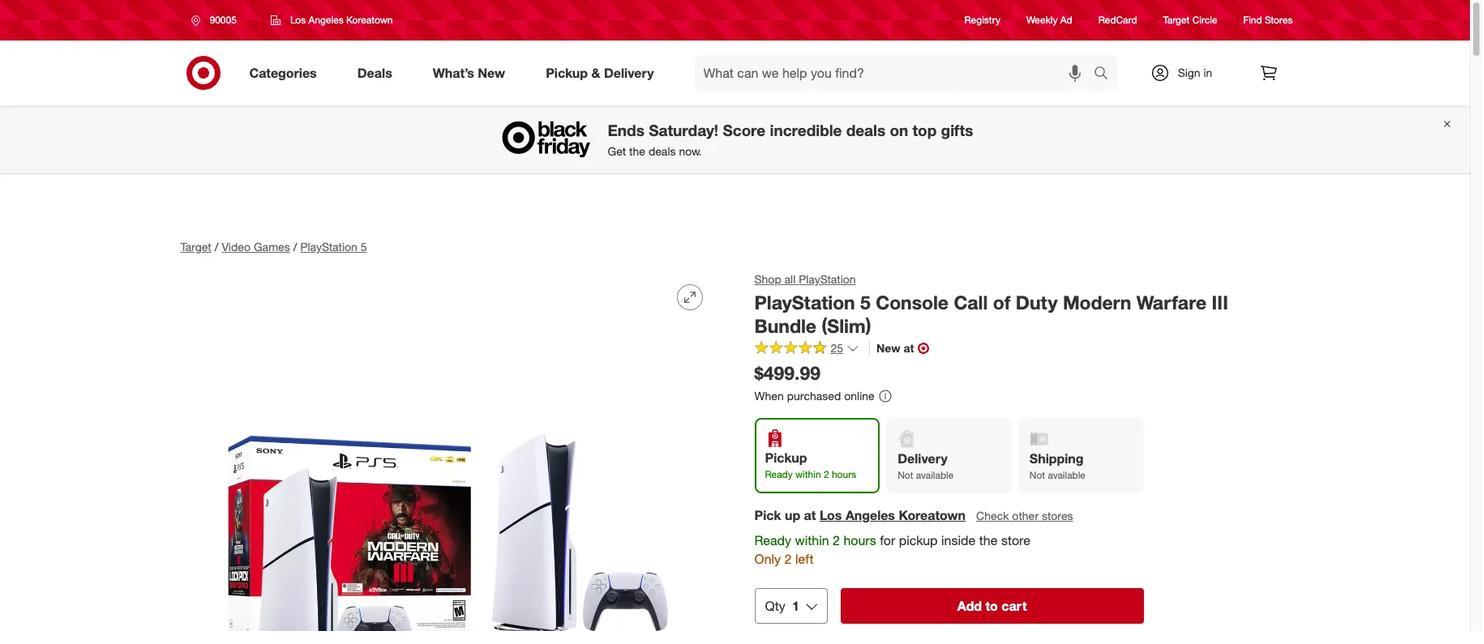 Task type: describe. For each thing, give the bounding box(es) containing it.
0 vertical spatial at
[[904, 342, 914, 356]]

the inside ready within 2 hours for pickup inside the store only 2 left
[[979, 533, 998, 549]]

target link
[[180, 240, 211, 254]]

video games link
[[222, 240, 290, 254]]

registry
[[965, 14, 1001, 26]]

for
[[880, 533, 895, 549]]

to
[[986, 598, 998, 615]]

pickup & delivery link
[[532, 55, 674, 91]]

target circle
[[1163, 14, 1218, 26]]

games
[[254, 240, 290, 254]]

check other stores button
[[976, 508, 1074, 526]]

find stores link
[[1244, 13, 1293, 27]]

modern
[[1063, 291, 1132, 314]]

What can we help you find? suggestions appear below search field
[[694, 55, 1098, 91]]

playstation 5 link
[[300, 240, 367, 254]]

target for target / video games / playstation 5
[[180, 240, 211, 254]]

weekly ad link
[[1027, 13, 1073, 27]]

ad
[[1061, 14, 1073, 26]]

only
[[755, 552, 781, 568]]

add
[[958, 598, 982, 615]]

inside
[[942, 533, 976, 549]]

video
[[222, 240, 251, 254]]

what's new link
[[419, 55, 526, 91]]

now.
[[679, 144, 702, 158]]

shipping not available
[[1030, 451, 1086, 482]]

hours inside ready within 2 hours for pickup inside the store only 2 left
[[844, 533, 876, 549]]

1 horizontal spatial deals
[[846, 121, 886, 140]]

check other stores
[[976, 510, 1073, 523]]

target for target circle
[[1163, 14, 1190, 26]]

check
[[976, 510, 1009, 523]]

categories link
[[236, 55, 337, 91]]

weekly ad
[[1027, 14, 1073, 26]]

call
[[954, 291, 988, 314]]

ready inside ready within 2 hours for pickup inside the store only 2 left
[[755, 533, 792, 549]]

2 inside pickup ready within 2 hours
[[824, 469, 829, 481]]

deals link
[[344, 55, 413, 91]]

purchased
[[787, 390, 841, 403]]

los angeles koreatown
[[290, 14, 393, 26]]

pickup for ready
[[765, 450, 807, 466]]

duty
[[1016, 291, 1058, 314]]

target circle link
[[1163, 13, 1218, 27]]

sign in link
[[1137, 55, 1238, 91]]

find
[[1244, 14, 1262, 26]]

0 vertical spatial new
[[478, 65, 505, 81]]

1 horizontal spatial new
[[877, 342, 901, 356]]

1 / from the left
[[215, 240, 219, 254]]

(slim)
[[822, 314, 871, 337]]

categories
[[249, 65, 317, 81]]

1 vertical spatial 2
[[833, 533, 840, 549]]

0 vertical spatial 5
[[361, 240, 367, 254]]

shop all playstation playstation 5 console call of duty modern warfare iii bundle (slim)
[[755, 272, 1229, 337]]

0 vertical spatial playstation
[[300, 240, 358, 254]]

within inside pickup ready within 2 hours
[[796, 469, 821, 481]]

los angeles koreatown button
[[820, 507, 966, 526]]

ends saturday! score incredible deals on top gifts get the deals now.
[[608, 121, 974, 158]]

gifts
[[941, 121, 974, 140]]

not for shipping
[[1030, 470, 1045, 482]]

qty
[[765, 598, 786, 615]]

up
[[785, 508, 801, 524]]

what's
[[433, 65, 474, 81]]

redcard link
[[1099, 13, 1137, 27]]

ready inside pickup ready within 2 hours
[[765, 469, 793, 481]]

on
[[890, 121, 908, 140]]

2 vertical spatial playstation
[[755, 291, 855, 314]]

add to cart
[[958, 598, 1027, 615]]

sign
[[1178, 66, 1201, 79]]

1 horizontal spatial koreatown
[[899, 508, 966, 524]]

pickup
[[899, 533, 938, 549]]

not for delivery
[[898, 470, 914, 482]]

target / video games / playstation 5
[[180, 240, 367, 254]]

delivery not available
[[898, 451, 954, 482]]

pickup ready within 2 hours
[[765, 450, 856, 481]]

pickup & delivery
[[546, 65, 654, 81]]

saturday!
[[649, 121, 719, 140]]

25 link
[[755, 341, 860, 360]]

warfare
[[1137, 291, 1207, 314]]

when purchased online
[[755, 390, 875, 403]]

pick
[[755, 508, 781, 524]]

$499.99
[[755, 362, 821, 385]]

search
[[1086, 66, 1125, 82]]

get
[[608, 144, 626, 158]]

pickup for &
[[546, 65, 588, 81]]



Task type: vqa. For each thing, say whether or not it's contained in the screenshot.
safe, in the Description This innovative cooking set introduces kids to healthy eating in a fun and engaging way. Beyond traditional recipes, this cooking set for kids combines food exploration with classic games like Tic-Tac-Snack and YUM-O Bingo, transforming snack time into an exciting culinary adventure! With an abundance of safe, sturdy and kid-friendly kitchen tools, activity ideas and step-by-step recipes, this all-in-one real cooking set for kids empowers young chefs to create adorable and nutritious treats that will ignite their culinary curiosity, nurture their taste buds and make healthy snacking fun. Not only will children learn important kitchen skills, but they can also use this kit to explore new foods without pressure. The Best You Krafty Kitchen Snacks kit includes a safety knife, 5 silicone snack cups, 2 silicone umbrellas, 2 star picks, tongs, mini fork, mini spoon, circle cutter, blindfold, string, racetrack, and maze mat, Tic-Tac-Toe snack board, checker board, 2 double-sided bingo boards, 24 bingo tokens, 12 memory cups, snack roulette spinner, That's a Wrap! Spinner, color die, utensil die, and a comprehensive booklet.
no



Task type: locate. For each thing, give the bounding box(es) containing it.
/ right the games
[[293, 240, 297, 254]]

stores
[[1042, 510, 1073, 523]]

1 vertical spatial hours
[[844, 533, 876, 549]]

0 horizontal spatial koreatown
[[346, 14, 393, 26]]

shop
[[755, 272, 782, 286]]

the
[[629, 144, 646, 158], [979, 533, 998, 549]]

new at
[[877, 342, 914, 356]]

1 vertical spatial within
[[795, 533, 829, 549]]

the inside ends saturday! score incredible deals on top gifts get the deals now.
[[629, 144, 646, 158]]

0 vertical spatial ready
[[765, 469, 793, 481]]

ready
[[765, 469, 793, 481], [755, 533, 792, 549]]

within up left on the right
[[795, 533, 829, 549]]

available
[[916, 470, 954, 482], [1048, 470, 1086, 482]]

within
[[796, 469, 821, 481], [795, 533, 829, 549]]

delivery up los angeles koreatown button
[[898, 451, 948, 467]]

2 left left on the right
[[785, 552, 792, 568]]

1 vertical spatial deals
[[649, 144, 676, 158]]

ends
[[608, 121, 645, 140]]

1 horizontal spatial los
[[820, 508, 842, 524]]

&
[[592, 65, 600, 81]]

available for shipping
[[1048, 470, 1086, 482]]

playstation 5 console call of duty modern warfare iii bundle (slim), 1 of 9 image
[[180, 272, 716, 632]]

0 vertical spatial koreatown
[[346, 14, 393, 26]]

ready up pick on the bottom right of the page
[[765, 469, 793, 481]]

los inside dropdown button
[[290, 14, 306, 26]]

hours inside pickup ready within 2 hours
[[832, 469, 856, 481]]

1 vertical spatial playstation
[[799, 272, 856, 286]]

pickup left the &
[[546, 65, 588, 81]]

add to cart button
[[841, 589, 1144, 624]]

1 vertical spatial at
[[804, 508, 816, 524]]

score
[[723, 121, 766, 140]]

/
[[215, 240, 219, 254], [293, 240, 297, 254]]

0 horizontal spatial deals
[[649, 144, 676, 158]]

deals left now.
[[649, 144, 676, 158]]

ready within 2 hours for pickup inside the store only 2 left
[[755, 533, 1031, 568]]

available down shipping
[[1048, 470, 1086, 482]]

available inside shipping not available
[[1048, 470, 1086, 482]]

0 horizontal spatial los
[[290, 14, 306, 26]]

2 up pick up at los angeles koreatown
[[824, 469, 829, 481]]

los angeles koreatown button
[[260, 6, 403, 35]]

available for delivery
[[916, 470, 954, 482]]

console
[[876, 291, 949, 314]]

1 vertical spatial target
[[180, 240, 211, 254]]

0 horizontal spatial target
[[180, 240, 211, 254]]

stores
[[1265, 14, 1293, 26]]

0 vertical spatial the
[[629, 144, 646, 158]]

pick up at los angeles koreatown
[[755, 508, 966, 524]]

1
[[792, 598, 799, 615]]

new right 25
[[877, 342, 901, 356]]

pickup inside pickup ready within 2 hours
[[765, 450, 807, 466]]

1 horizontal spatial the
[[979, 533, 998, 549]]

2 not from the left
[[1030, 470, 1045, 482]]

hours up pick up at los angeles koreatown
[[832, 469, 856, 481]]

deals left on
[[846, 121, 886, 140]]

the right get at the top
[[629, 144, 646, 158]]

0 horizontal spatial the
[[629, 144, 646, 158]]

other
[[1012, 510, 1039, 523]]

1 vertical spatial new
[[877, 342, 901, 356]]

koreatown up pickup
[[899, 508, 966, 524]]

at
[[904, 342, 914, 356], [804, 508, 816, 524]]

search button
[[1086, 55, 1125, 94]]

iii
[[1212, 291, 1229, 314]]

all
[[785, 272, 796, 286]]

1 horizontal spatial /
[[293, 240, 297, 254]]

pickup inside pickup & delivery link
[[546, 65, 588, 81]]

1 vertical spatial the
[[979, 533, 998, 549]]

of
[[993, 291, 1011, 314]]

1 horizontal spatial not
[[1030, 470, 1045, 482]]

0 horizontal spatial available
[[916, 470, 954, 482]]

1 horizontal spatial angeles
[[846, 508, 895, 524]]

not up los angeles koreatown button
[[898, 470, 914, 482]]

online
[[844, 390, 875, 403]]

1 horizontal spatial at
[[904, 342, 914, 356]]

0 horizontal spatial new
[[478, 65, 505, 81]]

5
[[361, 240, 367, 254], [860, 291, 871, 314]]

1 vertical spatial angeles
[[846, 508, 895, 524]]

new right what's at the left of the page
[[478, 65, 505, 81]]

within up up
[[796, 469, 821, 481]]

top
[[913, 121, 937, 140]]

delivery right the &
[[604, 65, 654, 81]]

0 vertical spatial los
[[290, 14, 306, 26]]

2
[[824, 469, 829, 481], [833, 533, 840, 549], [785, 552, 792, 568]]

5 inside shop all playstation playstation 5 console call of duty modern warfare iii bundle (slim)
[[860, 291, 871, 314]]

deals
[[357, 65, 392, 81]]

1 vertical spatial los
[[820, 508, 842, 524]]

ready up only
[[755, 533, 792, 549]]

what's new
[[433, 65, 505, 81]]

pickup
[[546, 65, 588, 81], [765, 450, 807, 466]]

90005 button
[[180, 6, 254, 35]]

angeles up for
[[846, 508, 895, 524]]

1 vertical spatial pickup
[[765, 450, 807, 466]]

playstation down all
[[755, 291, 855, 314]]

available inside delivery not available
[[916, 470, 954, 482]]

hours
[[832, 469, 856, 481], [844, 533, 876, 549]]

0 horizontal spatial not
[[898, 470, 914, 482]]

angeles up categories link
[[309, 14, 344, 26]]

incredible
[[770, 121, 842, 140]]

2 horizontal spatial 2
[[833, 533, 840, 549]]

angeles inside dropdown button
[[309, 14, 344, 26]]

sign in
[[1178, 66, 1213, 79]]

store
[[1001, 533, 1031, 549]]

1 available from the left
[[916, 470, 954, 482]]

left
[[795, 552, 814, 568]]

playstation right the games
[[300, 240, 358, 254]]

0 vertical spatial hours
[[832, 469, 856, 481]]

1 horizontal spatial available
[[1048, 470, 1086, 482]]

1 vertical spatial ready
[[755, 533, 792, 549]]

within inside ready within 2 hours for pickup inside the store only 2 left
[[795, 533, 829, 549]]

0 horizontal spatial delivery
[[604, 65, 654, 81]]

circle
[[1193, 14, 1218, 26]]

0 horizontal spatial angeles
[[309, 14, 344, 26]]

0 vertical spatial target
[[1163, 14, 1190, 26]]

2 vertical spatial 2
[[785, 552, 792, 568]]

0 vertical spatial deals
[[846, 121, 886, 140]]

0 horizontal spatial 2
[[785, 552, 792, 568]]

0 vertical spatial angeles
[[309, 14, 344, 26]]

bundle
[[755, 314, 817, 337]]

/ left video
[[215, 240, 219, 254]]

redcard
[[1099, 14, 1137, 26]]

pickup up up
[[765, 450, 807, 466]]

0 horizontal spatial 5
[[361, 240, 367, 254]]

1 vertical spatial koreatown
[[899, 508, 966, 524]]

not inside delivery not available
[[898, 470, 914, 482]]

in
[[1204, 66, 1213, 79]]

los
[[290, 14, 306, 26], [820, 508, 842, 524]]

find stores
[[1244, 14, 1293, 26]]

qty 1
[[765, 598, 799, 615]]

the down check
[[979, 533, 998, 549]]

at down console
[[904, 342, 914, 356]]

0 horizontal spatial pickup
[[546, 65, 588, 81]]

0 horizontal spatial /
[[215, 240, 219, 254]]

1 vertical spatial 5
[[860, 291, 871, 314]]

koreatown
[[346, 14, 393, 26], [899, 508, 966, 524]]

delivery inside delivery not available
[[898, 451, 948, 467]]

1 horizontal spatial 2
[[824, 469, 829, 481]]

deals
[[846, 121, 886, 140], [649, 144, 676, 158]]

1 horizontal spatial 5
[[860, 291, 871, 314]]

los right up
[[820, 508, 842, 524]]

at right up
[[804, 508, 816, 524]]

target left circle
[[1163, 14, 1190, 26]]

1 vertical spatial delivery
[[898, 451, 948, 467]]

not inside shipping not available
[[1030, 470, 1045, 482]]

1 not from the left
[[898, 470, 914, 482]]

koreatown up deals at the left top
[[346, 14, 393, 26]]

1 horizontal spatial target
[[1163, 14, 1190, 26]]

0 horizontal spatial at
[[804, 508, 816, 524]]

los up categories link
[[290, 14, 306, 26]]

when
[[755, 390, 784, 403]]

hours down pick up at los angeles koreatown
[[844, 533, 876, 549]]

90005
[[210, 14, 237, 26]]

target left video
[[180, 240, 211, 254]]

0 vertical spatial 2
[[824, 469, 829, 481]]

registry link
[[965, 13, 1001, 27]]

2 down pick up at los angeles koreatown
[[833, 533, 840, 549]]

0 vertical spatial within
[[796, 469, 821, 481]]

not down shipping
[[1030, 470, 1045, 482]]

playstation
[[300, 240, 358, 254], [799, 272, 856, 286], [755, 291, 855, 314]]

1 horizontal spatial pickup
[[765, 450, 807, 466]]

0 vertical spatial pickup
[[546, 65, 588, 81]]

playstation right all
[[799, 272, 856, 286]]

1 horizontal spatial delivery
[[898, 451, 948, 467]]

0 vertical spatial delivery
[[604, 65, 654, 81]]

koreatown inside dropdown button
[[346, 14, 393, 26]]

cart
[[1002, 598, 1027, 615]]

25
[[831, 342, 843, 356]]

new
[[478, 65, 505, 81], [877, 342, 901, 356]]

2 available from the left
[[1048, 470, 1086, 482]]

shipping
[[1030, 451, 1084, 467]]

weekly
[[1027, 14, 1058, 26]]

available up los angeles koreatown button
[[916, 470, 954, 482]]

2 / from the left
[[293, 240, 297, 254]]

delivery
[[604, 65, 654, 81], [898, 451, 948, 467]]



